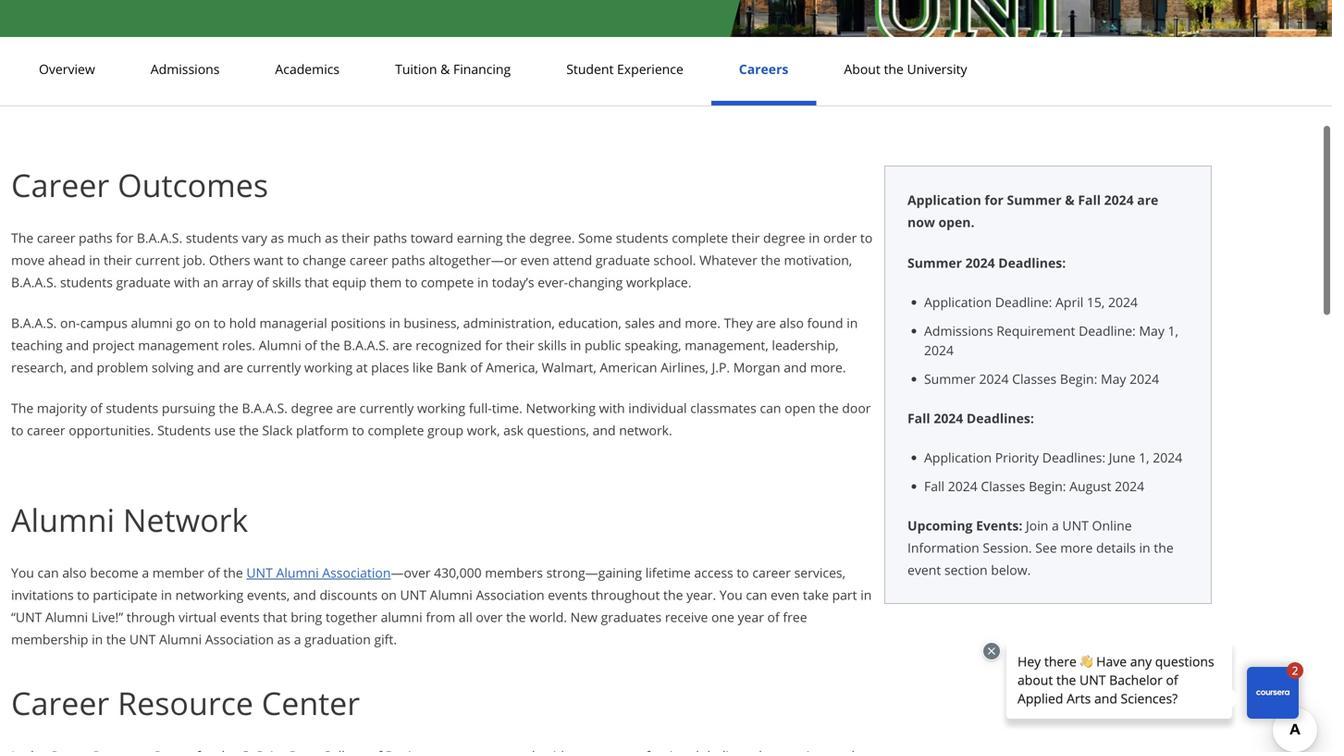 Task type: vqa. For each thing, say whether or not it's contained in the screenshot.
below.
yes



Task type: describe. For each thing, give the bounding box(es) containing it.
summer for summer 2024 classes begin: may 2024
[[925, 370, 976, 388]]

motivation,
[[784, 251, 853, 269]]

alumni network
[[11, 498, 248, 541]]

june
[[1110, 449, 1136, 466]]

the right about
[[884, 60, 904, 78]]

the for the majority of students pursuing the b.a.a.s. degree are currently working full-time. networking with individual classmates can open the door to career opportunities. students use the slack platform to complete group work, ask questions, and network.
[[11, 399, 34, 417]]

summer inside application for summer & fall 2024 are now open.
[[1008, 191, 1062, 209]]

managerial
[[260, 314, 328, 332]]

0 vertical spatial you
[[11, 564, 34, 582]]

1 horizontal spatial graduate
[[596, 251, 650, 269]]

america,
[[486, 359, 539, 376]]

year.
[[687, 586, 717, 604]]

free
[[783, 609, 808, 626]]

b.a.a.s. up at
[[344, 336, 389, 354]]

careers link
[[734, 60, 795, 78]]

the majority of students pursuing the b.a.a.s. degree are currently working full-time. networking with individual classmates can open the door to career opportunities. students use the slack platform to complete group work, ask questions, and network.
[[11, 399, 871, 439]]

in down 'altogether—or'
[[478, 274, 489, 291]]

with inside the career paths for b.a.a.s. students vary as much as their paths toward earning the degree. some students complete their degree in order to move ahead in their current job. others want to change career paths altogether—or even attend graduate school. whatever the motivation, b.a.a.s. students graduate with an array of skills that equip them to compete in today's ever-changing workplace.
[[174, 274, 200, 291]]

in inside join a unt online information session. see more details in the event section below.
[[1140, 539, 1151, 557]]

on-
[[60, 314, 80, 332]]

their inside b.a.a.s. on-campus alumni go on to hold managerial positions in business, administration, education, sales and more. they are also found in teaching and project management roles. alumni of the b.a.a.s. are recognized for their skills in public speaking, management, leadership, research, and problem solving and are currently working at places like bank of america, walmart, american airlines, j.p. morgan and more.
[[506, 336, 535, 354]]

and right the solving
[[197, 359, 220, 376]]

that inside the career paths for b.a.a.s. students vary as much as their paths toward earning the degree. some students complete their degree in order to move ahead in their current job. others want to change career paths altogether—or even attend graduate school. whatever the motivation, b.a.a.s. students graduate with an array of skills that equip them to compete in today's ever-changing workplace.
[[305, 274, 329, 291]]

their up 'change'
[[342, 229, 370, 247]]

student experience
[[567, 60, 684, 78]]

group
[[428, 422, 464, 439]]

1 vertical spatial also
[[62, 564, 87, 582]]

below.
[[992, 561, 1031, 579]]

and inside —over 430,000 members strong—gaining lifetime access to career services, invitations to participate in networking events, and discounts on unt alumni association events throughout the year. you can even take part in "unt alumni live!" through virtual events that bring together alumni from all over the world. new graduates receive one year of free membership in the unt alumni association as a graduation gift.
[[293, 586, 316, 604]]

business,
[[404, 314, 460, 332]]

their left current on the top left of the page
[[104, 251, 132, 269]]

to right order
[[861, 229, 873, 247]]

"unt
[[11, 609, 42, 626]]

classes for summer
[[1013, 370, 1057, 388]]

list containing application priority deadlines: june 1, 2024
[[915, 448, 1189, 496]]

use
[[214, 422, 236, 439]]

part
[[833, 586, 858, 604]]

them
[[370, 274, 402, 291]]

skills inside the career paths for b.a.a.s. students vary as much as their paths toward earning the degree. some students complete their degree in order to move ahead in their current job. others want to change career paths altogether—or even attend graduate school. whatever the motivation, b.a.a.s. students graduate with an array of skills that equip them to compete in today's ever-changing workplace.
[[272, 274, 301, 291]]

0 vertical spatial more.
[[685, 314, 721, 332]]

currently inside the majority of students pursuing the b.a.a.s. degree are currently working full-time. networking with individual classmates can open the door to career opportunities. students use the slack platform to complete group work, ask questions, and network.
[[360, 399, 414, 417]]

are inside the majority of students pursuing the b.a.a.s. degree are currently working full-time. networking with individual classmates can open the door to career opportunities. students use the slack platform to complete group work, ask questions, and network.
[[337, 399, 356, 417]]

career up ahead
[[37, 229, 75, 247]]

and inside the majority of students pursuing the b.a.a.s. degree are currently working full-time. networking with individual classmates can open the door to career opportunities. students use the slack platform to complete group work, ask questions, and network.
[[593, 422, 616, 439]]

in right positions
[[389, 314, 401, 332]]

and down leadership,
[[784, 359, 807, 376]]

altogether—or
[[429, 251, 517, 269]]

paths left toward
[[374, 229, 407, 247]]

fall 2024 deadlines:
[[908, 410, 1035, 427]]

pursuing
[[162, 399, 216, 417]]

also inside b.a.a.s. on-campus alumni go on to hold managerial positions in business, administration, education, sales and more. they are also found in teaching and project management roles. alumni of the b.a.a.s. are recognized for their skills in public speaking, management, leadership, research, and problem solving and are currently working at places like bank of america, walmart, american airlines, j.p. morgan and more.
[[780, 314, 804, 332]]

about the university link
[[839, 60, 973, 78]]

network.
[[619, 422, 673, 439]]

the right use
[[239, 422, 259, 439]]

events:
[[977, 517, 1023, 535]]

on inside —over 430,000 members strong—gaining lifetime access to career services, invitations to participate in networking events, and discounts on unt alumni association events throughout the year. you can even take part in "unt alumni live!" through virtual events that bring together alumni from all over the world. new graduates receive one year of free membership in the unt alumni association as a graduation gift.
[[381, 586, 397, 604]]

strong—gaining
[[547, 564, 642, 582]]

positions
[[331, 314, 386, 332]]

fall for fall 2024 deadlines:
[[908, 410, 931, 427]]

b.a.a.s. inside the majority of students pursuing the b.a.a.s. degree are currently working full-time. networking with individual classmates can open the door to career opportunities. students use the slack platform to complete group work, ask questions, and network.
[[242, 399, 288, 417]]

the inside b.a.a.s. on-campus alumni go on to hold managerial positions in business, administration, education, sales and more. they are also found in teaching and project management roles. alumni of the b.a.a.s. are recognized for their skills in public speaking, management, leadership, research, and problem solving and are currently working at places like bank of america, walmart, american airlines, j.p. morgan and more.
[[320, 336, 340, 354]]

requirement
[[997, 322, 1076, 340]]

open.
[[939, 213, 975, 231]]

application for application for summer & fall 2024 are now open.
[[908, 191, 982, 209]]

the right whatever
[[761, 251, 781, 269]]

fall for fall 2024 classes begin: august 2024
[[925, 478, 945, 495]]

alumni inside b.a.a.s. on-campus alumni go on to hold managerial positions in business, administration, education, sales and more. they are also found in teaching and project management roles. alumni of the b.a.a.s. are recognized for their skills in public speaking, management, leadership, research, and problem solving and are currently working at places like bank of america, walmart, american airlines, j.p. morgan and more.
[[259, 336, 302, 354]]

0 horizontal spatial a
[[142, 564, 149, 582]]

april
[[1056, 293, 1084, 311]]

career up the them
[[350, 251, 388, 269]]

application for application deadline: april 15, 2024
[[925, 293, 992, 311]]

ahead
[[48, 251, 86, 269]]

workplace.
[[627, 274, 692, 291]]

can inside —over 430,000 members strong—gaining lifetime access to career services, invitations to participate in networking events, and discounts on unt alumni association events throughout the year. you can even take part in "unt alumni live!" through virtual events that bring together alumni from all over the world. new graduates receive one year of free membership in the unt alumni association as a graduation gift.
[[746, 586, 768, 604]]

application deadline: april 15, 2024 list item
[[925, 292, 1189, 312]]

management,
[[685, 336, 769, 354]]

join a unt online information session. see more details in the event section below.
[[908, 517, 1174, 579]]

discounts
[[320, 586, 378, 604]]

admissions for admissions requirement deadline: may 1, 2024
[[925, 322, 994, 340]]

in down member
[[161, 586, 172, 604]]

complete inside the career paths for b.a.a.s. students vary as much as their paths toward earning the degree. some students complete their degree in order to move ahead in their current job. others want to change career paths altogether—or even attend graduate school. whatever the motivation, b.a.a.s. students graduate with an array of skills that equip them to compete in today's ever-changing workplace.
[[672, 229, 729, 247]]

leadership,
[[772, 336, 839, 354]]

individual
[[629, 399, 687, 417]]

membership
[[11, 631, 88, 648]]

as up 'change'
[[325, 229, 338, 247]]

speaking,
[[625, 336, 682, 354]]

classes for fall
[[981, 478, 1026, 495]]

of down managerial
[[305, 336, 317, 354]]

deadlines: for fall 2024 deadlines:
[[967, 410, 1035, 427]]

to right the platform on the left
[[352, 422, 365, 439]]

j.p.
[[712, 359, 730, 376]]

career inside —over 430,000 members strong—gaining lifetime access to career services, invitations to participate in networking events, and discounts on unt alumni association events throughout the year. you can even take part in "unt alumni live!" through virtual events that bring together alumni from all over the world. new graduates receive one year of free membership in the unt alumni association as a graduation gift.
[[753, 564, 791, 582]]

for inside the career paths for b.a.a.s. students vary as much as their paths toward earning the degree. some students complete their degree in order to move ahead in their current job. others want to change career paths altogether—or even attend graduate school. whatever the motivation, b.a.a.s. students graduate with an array of skills that equip them to compete in today's ever-changing workplace.
[[116, 229, 133, 247]]

to right access
[[737, 564, 749, 582]]

alumni up events, on the bottom of the page
[[276, 564, 319, 582]]

b.a.a.s. down move
[[11, 274, 57, 291]]

in right found at the right top
[[847, 314, 858, 332]]

walmart,
[[542, 359, 597, 376]]

lifetime
[[646, 564, 691, 582]]

tuition & financing
[[395, 60, 511, 78]]

application for application priority deadlines: june 1, 2024
[[925, 449, 992, 466]]

tuition
[[395, 60, 437, 78]]

begin: for august
[[1029, 478, 1067, 495]]

summer 2024 classes begin: may 2024 list item
[[925, 369, 1189, 389]]

you inside —over 430,000 members strong—gaining lifetime access to career services, invitations to participate in networking events, and discounts on unt alumni association events throughout the year. you can even take part in "unt alumni live!" through virtual events that bring together alumni from all over the world. new graduates receive one year of free membership in the unt alumni association as a graduation gift.
[[720, 586, 743, 604]]

american
[[600, 359, 658, 376]]

2024 inside list item
[[1154, 449, 1183, 466]]

event
[[908, 561, 942, 579]]

a inside —over 430,000 members strong—gaining lifetime access to career services, invitations to participate in networking events, and discounts on unt alumni association events throughout the year. you can even take part in "unt alumni live!" through virtual events that bring together alumni from all over the world. new graduates receive one year of free membership in the unt alumni association as a graduation gift.
[[294, 631, 301, 648]]

deadlines: for summer 2024 deadlines:
[[999, 254, 1066, 272]]

the inside join a unt online information session. see more details in the event section below.
[[1154, 539, 1174, 557]]

see
[[1036, 539, 1058, 557]]

current
[[135, 251, 180, 269]]

and down on- at the left top of page
[[66, 336, 89, 354]]

1 vertical spatial events
[[220, 609, 260, 626]]

and down the project
[[70, 359, 93, 376]]

research,
[[11, 359, 67, 376]]

alumni up membership
[[45, 609, 88, 626]]

that inside —over 430,000 members strong—gaining lifetime access to career services, invitations to participate in networking events, and discounts on unt alumni association events throughout the year. you can even take part in "unt alumni live!" through virtual events that bring together alumni from all over the world. new graduates receive one year of free membership in the unt alumni association as a graduation gift.
[[263, 609, 287, 626]]

education,
[[558, 314, 622, 332]]

application priority deadlines: june 1, 2024 list item
[[925, 448, 1189, 467]]

1, for may
[[1169, 322, 1179, 340]]

array
[[222, 274, 253, 291]]

the career paths for b.a.a.s. students vary as much as their paths toward earning the degree. some students complete their degree in order to move ahead in their current job. others want to change career paths altogether—or even attend graduate school. whatever the motivation, b.a.a.s. students graduate with an array of skills that equip them to compete in today's ever-changing workplace.
[[11, 229, 873, 291]]

earning
[[457, 229, 503, 247]]

hold
[[229, 314, 256, 332]]

students up school.
[[616, 229, 669, 247]]

unt up events, on the bottom of the page
[[247, 564, 273, 582]]

join
[[1026, 517, 1049, 535]]

careers
[[739, 60, 789, 78]]

upcoming
[[908, 517, 973, 535]]

2 horizontal spatial association
[[476, 586, 545, 604]]

administration,
[[463, 314, 555, 332]]

classmates
[[691, 399, 757, 417]]

of right bank
[[470, 359, 483, 376]]

more
[[1061, 539, 1093, 557]]

1 vertical spatial can
[[38, 564, 59, 582]]

students up others
[[186, 229, 239, 247]]

1 horizontal spatial more.
[[811, 359, 847, 376]]

on inside b.a.a.s. on-campus alumni go on to hold managerial positions in business, administration, education, sales and more. they are also found in teaching and project management roles. alumni of the b.a.a.s. are recognized for their skills in public speaking, management, leadership, research, and problem solving and are currently working at places like bank of america, walmart, american airlines, j.p. morgan and more.
[[194, 314, 210, 332]]

0 vertical spatial association
[[322, 564, 391, 582]]

world.
[[530, 609, 567, 626]]

430,000
[[434, 564, 482, 582]]

the left the door
[[819, 399, 839, 417]]

change
[[303, 251, 346, 269]]

unt down —over
[[400, 586, 427, 604]]

in right ahead
[[89, 251, 100, 269]]

summer 2024 classes begin: may 2024
[[925, 370, 1160, 388]]

live!"
[[91, 609, 123, 626]]

places
[[371, 359, 409, 376]]

the left degree. on the top left of the page
[[506, 229, 526, 247]]

alumni down virtual
[[159, 631, 202, 648]]

fall inside application for summer & fall 2024 are now open.
[[1079, 191, 1101, 209]]

the up use
[[219, 399, 239, 417]]

overview link
[[33, 60, 101, 78]]

of inside the career paths for b.a.a.s. students vary as much as their paths toward earning the degree. some students complete their degree in order to move ahead in their current job. others want to change career paths altogether—or even attend graduate school. whatever the motivation, b.a.a.s. students graduate with an array of skills that equip them to compete in today's ever-changing workplace.
[[257, 274, 269, 291]]

2024 inside application for summer & fall 2024 are now open.
[[1105, 191, 1134, 209]]

career for career resource center
[[11, 682, 109, 725]]

application for summer & fall 2024 are now open.
[[908, 191, 1159, 231]]

their up whatever
[[732, 229, 760, 247]]

career for career outcomes
[[11, 163, 109, 206]]

outcomes
[[118, 163, 269, 206]]

students inside the majority of students pursuing the b.a.a.s. degree are currently working full-time. networking with individual classmates can open the door to career opportunities. students use the slack platform to complete group work, ask questions, and network.
[[106, 399, 158, 417]]

in up motivation,
[[809, 229, 820, 247]]

to right 'invitations'
[[77, 586, 89, 604]]

you can also become a member of the unt alumni association
[[11, 564, 391, 582]]

events,
[[247, 586, 290, 604]]

list containing application deadline: april 15, 2024
[[915, 292, 1189, 389]]

students down ahead
[[60, 274, 113, 291]]

0 horizontal spatial &
[[441, 60, 450, 78]]

equip
[[332, 274, 367, 291]]

as inside —over 430,000 members strong—gaining lifetime access to career services, invitations to participate in networking events, and discounts on unt alumni association events throughout the year. you can even take part in "unt alumni live!" through virtual events that bring together alumni from all over the world. new graduates receive one year of free membership in the unt alumni association as a graduation gift.
[[277, 631, 291, 648]]



Task type: locate. For each thing, give the bounding box(es) containing it.
a
[[1052, 517, 1060, 535], [142, 564, 149, 582], [294, 631, 301, 648]]

1 vertical spatial admissions
[[925, 322, 994, 340]]

1 vertical spatial graduate
[[116, 274, 171, 291]]

project
[[92, 336, 135, 354]]

the down lifetime
[[664, 586, 683, 604]]

graduate down current on the top left of the page
[[116, 274, 171, 291]]

the up move
[[11, 229, 34, 247]]

0 vertical spatial skills
[[272, 274, 301, 291]]

door
[[843, 399, 871, 417]]

alumni left go
[[131, 314, 173, 332]]

1 horizontal spatial degree
[[764, 229, 806, 247]]

1 vertical spatial career
[[11, 682, 109, 725]]

1 the from the top
[[11, 229, 34, 247]]

1 vertical spatial 1,
[[1140, 449, 1150, 466]]

fall 2024 classes begin: august 2024
[[925, 478, 1145, 495]]

begin: inside 'list item'
[[1029, 478, 1067, 495]]

1 horizontal spatial you
[[720, 586, 743, 604]]

1 vertical spatial may
[[1101, 370, 1127, 388]]

begin: inside list item
[[1061, 370, 1098, 388]]

currently inside b.a.a.s. on-campus alumni go on to hold managerial positions in business, administration, education, sales and more. they are also found in teaching and project management roles. alumni of the b.a.a.s. are recognized for their skills in public speaking, management, leadership, research, and problem solving and are currently working at places like bank of america, walmart, american airlines, j.p. morgan and more.
[[247, 359, 301, 376]]

1 vertical spatial deadline:
[[1079, 322, 1136, 340]]

b.a.a.s. on-campus alumni go on to hold managerial positions in business, administration, education, sales and more. they are also found in teaching and project management roles. alumni of the b.a.a.s. are recognized for their skills in public speaking, management, leadership, research, and problem solving and are currently working at places like bank of america, walmart, american airlines, j.p. morgan and more.
[[11, 314, 858, 376]]

deadlines: up application deadline: april 15, 2024
[[999, 254, 1066, 272]]

0 horizontal spatial events
[[220, 609, 260, 626]]

paths up the them
[[392, 251, 426, 269]]

their
[[342, 229, 370, 247], [732, 229, 760, 247], [104, 251, 132, 269], [506, 336, 535, 354]]

0 horizontal spatial working
[[304, 359, 353, 376]]

unt inside join a unt online information session. see more details in the event section below.
[[1063, 517, 1089, 535]]

summer inside list item
[[925, 370, 976, 388]]

the right details
[[1154, 539, 1174, 557]]

opportunities.
[[69, 422, 154, 439]]

the for the career paths for b.a.a.s. students vary as much as their paths toward earning the degree. some students complete their degree in order to move ahead in their current job. others want to change career paths altogether—or even attend graduate school. whatever the motivation, b.a.a.s. students graduate with an array of skills that equip them to compete in today's ever-changing workplace.
[[11, 229, 34, 247]]

time.
[[492, 399, 523, 417]]

1 horizontal spatial 1,
[[1169, 322, 1179, 340]]

online
[[1093, 517, 1133, 535]]

all
[[459, 609, 473, 626]]

b.a.a.s. up current on the top left of the page
[[137, 229, 183, 247]]

career outcomes
[[11, 163, 269, 206]]

you up 'invitations'
[[11, 564, 34, 582]]

skills up walmart,
[[538, 336, 567, 354]]

1 horizontal spatial skills
[[538, 336, 567, 354]]

0 vertical spatial for
[[985, 191, 1004, 209]]

summer up summer 2024 deadlines: in the right of the page
[[1008, 191, 1062, 209]]

access
[[695, 564, 734, 582]]

application up open.
[[908, 191, 982, 209]]

0 horizontal spatial even
[[521, 251, 550, 269]]

can up 'invitations'
[[38, 564, 59, 582]]

deadline: inside application deadline: april 15, 2024 list item
[[996, 293, 1053, 311]]

degree up the platform on the left
[[291, 399, 333, 417]]

to right want
[[287, 251, 299, 269]]

degree inside the majority of students pursuing the b.a.a.s. degree are currently working full-time. networking with individual classmates can open the door to career opportunities. students use the slack platform to complete group work, ask questions, and network.
[[291, 399, 333, 417]]

throughout
[[591, 586, 660, 604]]

become
[[90, 564, 139, 582]]

a inside join a unt online information session. see more details in the event section below.
[[1052, 517, 1060, 535]]

1 vertical spatial application
[[925, 293, 992, 311]]

2 list from the top
[[915, 448, 1189, 496]]

unt up more at the right bottom of page
[[1063, 517, 1089, 535]]

the down live!"
[[106, 631, 126, 648]]

majority
[[37, 399, 87, 417]]

the up 'networking'
[[223, 564, 243, 582]]

skills inside b.a.a.s. on-campus alumni go on to hold managerial positions in business, administration, education, sales and more. they are also found in teaching and project management roles. alumni of the b.a.a.s. are recognized for their skills in public speaking, management, leadership, research, and problem solving and are currently working at places like bank of america, walmart, american airlines, j.p. morgan and more.
[[538, 336, 567, 354]]

1 vertical spatial summer
[[908, 254, 963, 272]]

—over
[[391, 564, 431, 582]]

alumni inside —over 430,000 members strong—gaining lifetime access to career services, invitations to participate in networking events, and discounts on unt alumni association events throughout the year. you can even take part in "unt alumni live!" through virtual events that bring together alumni from all over the world. new graduates receive one year of free membership in the unt alumni association as a graduation gift.
[[381, 609, 423, 626]]

0 vertical spatial even
[[521, 251, 550, 269]]

whatever
[[700, 251, 758, 269]]

0 horizontal spatial that
[[263, 609, 287, 626]]

events down events, on the bottom of the page
[[220, 609, 260, 626]]

1 horizontal spatial association
[[322, 564, 391, 582]]

even down degree. on the top left of the page
[[521, 251, 550, 269]]

slack
[[262, 422, 293, 439]]

public
[[585, 336, 622, 354]]

problem
[[97, 359, 148, 376]]

admissions inside admissions requirement deadline: may 1, 2024
[[925, 322, 994, 340]]

1 horizontal spatial for
[[485, 336, 503, 354]]

b.a.a.s.
[[137, 229, 183, 247], [11, 274, 57, 291], [11, 314, 57, 332], [344, 336, 389, 354], [242, 399, 288, 417]]

complete left group
[[368, 422, 424, 439]]

2 vertical spatial summer
[[925, 370, 976, 388]]

0 horizontal spatial degree
[[291, 399, 333, 417]]

list
[[915, 292, 1189, 389], [915, 448, 1189, 496]]

0 vertical spatial begin:
[[1061, 370, 1098, 388]]

graduation
[[305, 631, 371, 648]]

services,
[[795, 564, 846, 582]]

degree inside the career paths for b.a.a.s. students vary as much as their paths toward earning the degree. some students complete their degree in order to move ahead in their current job. others want to change career paths altogether—or even attend graduate school. whatever the motivation, b.a.a.s. students graduate with an array of skills that equip them to compete in today's ever-changing workplace.
[[764, 229, 806, 247]]

0 horizontal spatial admissions
[[151, 60, 220, 78]]

1 horizontal spatial admissions
[[925, 322, 994, 340]]

unt down through
[[129, 631, 156, 648]]

1 horizontal spatial a
[[294, 631, 301, 648]]

the inside the majority of students pursuing the b.a.a.s. degree are currently working full-time. networking with individual classmates can open the door to career opportunities. students use the slack platform to complete group work, ask questions, and network.
[[11, 399, 34, 417]]

working up group
[[417, 399, 466, 417]]

1 vertical spatial degree
[[291, 399, 333, 417]]

admissions requirement deadline: may 1, 2024 list item
[[925, 321, 1189, 360]]

for down career outcomes
[[116, 229, 133, 247]]

1 vertical spatial the
[[11, 399, 34, 417]]

that down events, on the bottom of the page
[[263, 609, 287, 626]]

2 vertical spatial a
[[294, 631, 301, 648]]

1 vertical spatial deadlines:
[[967, 410, 1035, 427]]

and up bring
[[293, 586, 316, 604]]

session.
[[983, 539, 1033, 557]]

in up walmart,
[[570, 336, 582, 354]]

even inside —over 430,000 members strong—gaining lifetime access to career services, invitations to participate in networking events, and discounts on unt alumni association events throughout the year. you can even take part in "unt alumni live!" through virtual events that bring together alumni from all over the world. new graduates receive one year of free membership in the unt alumni association as a graduation gift.
[[771, 586, 800, 604]]

0 vertical spatial on
[[194, 314, 210, 332]]

0 vertical spatial degree
[[764, 229, 806, 247]]

in down live!"
[[92, 631, 103, 648]]

much
[[288, 229, 322, 247]]

of up opportunities. on the bottom left of page
[[90, 399, 102, 417]]

association down virtual
[[205, 631, 274, 648]]

alumni inside b.a.a.s. on-campus alumni go on to hold managerial positions in business, administration, education, sales and more. they are also found in teaching and project management roles. alumni of the b.a.a.s. are recognized for their skills in public speaking, management, leadership, research, and problem solving and are currently working at places like bank of america, walmart, american airlines, j.p. morgan and more.
[[131, 314, 173, 332]]

alumni down managerial
[[259, 336, 302, 354]]

academics
[[275, 60, 340, 78]]

1 horizontal spatial complete
[[672, 229, 729, 247]]

work,
[[467, 422, 500, 439]]

to down the research,
[[11, 422, 24, 439]]

deadlines: up august
[[1043, 449, 1106, 466]]

more.
[[685, 314, 721, 332], [811, 359, 847, 376]]

events up new
[[548, 586, 588, 604]]

may inside admissions requirement deadline: may 1, 2024
[[1140, 322, 1165, 340]]

of up 'networking'
[[208, 564, 220, 582]]

2 vertical spatial can
[[746, 586, 768, 604]]

as down events, on the bottom of the page
[[277, 631, 291, 648]]

0 vertical spatial &
[[441, 60, 450, 78]]

unt alumni association link
[[247, 564, 391, 582]]

one
[[712, 609, 735, 626]]

degree
[[764, 229, 806, 247], [291, 399, 333, 417]]

about the university
[[845, 60, 968, 78]]

fall 2024 classes begin: august 2024 list item
[[925, 477, 1189, 496]]

deadline: inside admissions requirement deadline: may 1, 2024
[[1079, 322, 1136, 340]]

career inside the majority of students pursuing the b.a.a.s. degree are currently working full-time. networking with individual classmates can open the door to career opportunities. students use the slack platform to complete group work, ask questions, and network.
[[27, 422, 65, 439]]

can
[[760, 399, 782, 417], [38, 564, 59, 582], [746, 586, 768, 604]]

take
[[803, 586, 829, 604]]

application inside list item
[[925, 449, 992, 466]]

1 vertical spatial currently
[[360, 399, 414, 417]]

together
[[326, 609, 378, 626]]

the inside the career paths for b.a.a.s. students vary as much as their paths toward earning the degree. some students complete their degree in order to move ahead in their current job. others want to change career paths altogether—or even attend graduate school. whatever the motivation, b.a.a.s. students graduate with an array of skills that equip them to compete in today's ever-changing workplace.
[[11, 229, 34, 247]]

2 vertical spatial association
[[205, 631, 274, 648]]

and left network.
[[593, 422, 616, 439]]

classes inside list item
[[1013, 370, 1057, 388]]

1 career from the top
[[11, 163, 109, 206]]

b.a.a.s. up slack
[[242, 399, 288, 417]]

deadlines: for application priority deadlines: june 1, 2024
[[1043, 449, 1106, 466]]

1 horizontal spatial events
[[548, 586, 588, 604]]

admissions link
[[145, 60, 225, 78]]

through
[[127, 609, 175, 626]]

& inside application for summer & fall 2024 are now open.
[[1066, 191, 1075, 209]]

admissions
[[151, 60, 220, 78], [925, 322, 994, 340]]

1 vertical spatial alumni
[[381, 609, 423, 626]]

complete up school.
[[672, 229, 729, 247]]

a right "join"
[[1052, 517, 1060, 535]]

even inside the career paths for b.a.a.s. students vary as much as their paths toward earning the degree. some students complete their degree in order to move ahead in their current job. others want to change career paths altogether—or even attend graduate school. whatever the motivation, b.a.a.s. students graduate with an array of skills that equip them to compete in today's ever-changing workplace.
[[521, 251, 550, 269]]

0 vertical spatial list
[[915, 292, 1189, 389]]

of left free
[[768, 609, 780, 626]]

1 horizontal spatial on
[[381, 586, 397, 604]]

admissions for admissions
[[151, 60, 220, 78]]

go
[[176, 314, 191, 332]]

to left hold
[[214, 314, 226, 332]]

august
[[1070, 478, 1112, 495]]

the right over
[[506, 609, 526, 626]]

career
[[11, 163, 109, 206], [11, 682, 109, 725]]

0 vertical spatial also
[[780, 314, 804, 332]]

application inside application for summer & fall 2024 are now open.
[[908, 191, 982, 209]]

fall inside 'list item'
[[925, 478, 945, 495]]

for inside b.a.a.s. on-campus alumni go on to hold managerial positions in business, administration, education, sales and more. they are also found in teaching and project management roles. alumni of the b.a.a.s. are recognized for their skills in public speaking, management, leadership, research, and problem solving and are currently working at places like bank of america, walmart, american airlines, j.p. morgan and more.
[[485, 336, 503, 354]]

2 horizontal spatial a
[[1052, 517, 1060, 535]]

deadlines: inside list item
[[1043, 449, 1106, 466]]

1 horizontal spatial also
[[780, 314, 804, 332]]

1 list from the top
[[915, 292, 1189, 389]]

0 horizontal spatial with
[[174, 274, 200, 291]]

deadline: down 15,
[[1079, 322, 1136, 340]]

over
[[476, 609, 503, 626]]

degree up motivation,
[[764, 229, 806, 247]]

0 vertical spatial working
[[304, 359, 353, 376]]

0 horizontal spatial for
[[116, 229, 133, 247]]

a down bring
[[294, 631, 301, 648]]

you
[[11, 564, 34, 582], [720, 586, 743, 604]]

alumni down 430,000
[[430, 586, 473, 604]]

association up discounts at the bottom left
[[322, 564, 391, 582]]

begin:
[[1061, 370, 1098, 388], [1029, 478, 1067, 495]]

also up leadership,
[[780, 314, 804, 332]]

0 horizontal spatial may
[[1101, 370, 1127, 388]]

0 horizontal spatial also
[[62, 564, 87, 582]]

0 vertical spatial 1,
[[1169, 322, 1179, 340]]

the left majority
[[11, 399, 34, 417]]

details
[[1097, 539, 1137, 557]]

also up 'invitations'
[[62, 564, 87, 582]]

virtual
[[179, 609, 217, 626]]

1 horizontal spatial working
[[417, 399, 466, 417]]

deadlines: up the priority
[[967, 410, 1035, 427]]

to right the them
[[405, 274, 418, 291]]

about
[[845, 60, 881, 78]]

working inside the majority of students pursuing the b.a.a.s. degree are currently working full-time. networking with individual classmates can open the door to career opportunities. students use the slack platform to complete group work, ask questions, and network.
[[417, 399, 466, 417]]

working inside b.a.a.s. on-campus alumni go on to hold managerial positions in business, administration, education, sales and more. they are also found in teaching and project management roles. alumni of the b.a.a.s. are recognized for their skills in public speaking, management, leadership, research, and problem solving and are currently working at places like bank of america, walmart, american airlines, j.p. morgan and more.
[[304, 359, 353, 376]]

1 vertical spatial association
[[476, 586, 545, 604]]

complete inside the majority of students pursuing the b.a.a.s. degree are currently working full-time. networking with individual classmates can open the door to career opportunities. students use the slack platform to complete group work, ask questions, and network.
[[368, 422, 424, 439]]

graduate up changing
[[596, 251, 650, 269]]

2 vertical spatial fall
[[925, 478, 945, 495]]

can inside the majority of students pursuing the b.a.a.s. degree are currently working full-time. networking with individual classmates can open the door to career opportunities. students use the slack platform to complete group work, ask questions, and network.
[[760, 399, 782, 417]]

can left open
[[760, 399, 782, 417]]

career down majority
[[27, 422, 65, 439]]

b.a.a.s. up teaching
[[11, 314, 57, 332]]

0 horizontal spatial complete
[[368, 422, 424, 439]]

0 vertical spatial can
[[760, 399, 782, 417]]

application priority deadlines: june 1, 2024
[[925, 449, 1183, 466]]

members
[[485, 564, 543, 582]]

now
[[908, 213, 936, 231]]

1 vertical spatial with
[[599, 399, 625, 417]]

student
[[567, 60, 614, 78]]

1, inside admissions requirement deadline: may 1, 2024
[[1169, 322, 1179, 340]]

the
[[11, 229, 34, 247], [11, 399, 34, 417]]

are inside application for summer & fall 2024 are now open.
[[1138, 191, 1159, 209]]

new
[[571, 609, 598, 626]]

for inside application for summer & fall 2024 are now open.
[[985, 191, 1004, 209]]

2 vertical spatial deadlines:
[[1043, 449, 1106, 466]]

network
[[123, 498, 248, 541]]

deadline:
[[996, 293, 1053, 311], [1079, 322, 1136, 340]]

1 vertical spatial that
[[263, 609, 287, 626]]

0 horizontal spatial deadline:
[[996, 293, 1053, 311]]

working
[[304, 359, 353, 376], [417, 399, 466, 417]]

that
[[305, 274, 329, 291], [263, 609, 287, 626]]

2 career from the top
[[11, 682, 109, 725]]

0 vertical spatial deadlines:
[[999, 254, 1066, 272]]

school.
[[654, 251, 697, 269]]

their up america,
[[506, 336, 535, 354]]

1 horizontal spatial may
[[1140, 322, 1165, 340]]

2024 inside admissions requirement deadline: may 1, 2024
[[925, 342, 954, 359]]

1 horizontal spatial even
[[771, 586, 800, 604]]

0 vertical spatial events
[[548, 586, 588, 604]]

bank
[[437, 359, 467, 376]]

of inside —over 430,000 members strong—gaining lifetime access to career services, invitations to participate in networking events, and discounts on unt alumni association events throughout the year. you can even take part in "unt alumni live!" through virtual events that bring together alumni from all over the world. new graduates receive one year of free membership in the unt alumni association as a graduation gift.
[[768, 609, 780, 626]]

0 vertical spatial complete
[[672, 229, 729, 247]]

complete
[[672, 229, 729, 247], [368, 422, 424, 439]]

alumni up the become
[[11, 498, 115, 541]]

career left services,
[[753, 564, 791, 582]]

career resource center
[[11, 682, 360, 725]]

deadline: up requirement
[[996, 293, 1053, 311]]

1 horizontal spatial &
[[1066, 191, 1075, 209]]

as right vary
[[271, 229, 284, 247]]

1 vertical spatial a
[[142, 564, 149, 582]]

changing
[[568, 274, 623, 291]]

career down membership
[[11, 682, 109, 725]]

of down want
[[257, 274, 269, 291]]

and up speaking,
[[659, 314, 682, 332]]

0 vertical spatial alumni
[[131, 314, 173, 332]]

0 horizontal spatial more.
[[685, 314, 721, 332]]

year
[[738, 609, 764, 626]]

0 horizontal spatial currently
[[247, 359, 301, 376]]

0 horizontal spatial 1,
[[1140, 449, 1150, 466]]

0 vertical spatial a
[[1052, 517, 1060, 535]]

1, inside list item
[[1140, 449, 1150, 466]]

1 vertical spatial even
[[771, 586, 800, 604]]

classes inside 'list item'
[[981, 478, 1026, 495]]

1 horizontal spatial with
[[599, 399, 625, 417]]

others
[[209, 251, 250, 269]]

application inside list item
[[925, 293, 992, 311]]

0 vertical spatial the
[[11, 229, 34, 247]]

1, for june
[[1140, 449, 1150, 466]]

skills
[[272, 274, 301, 291], [538, 336, 567, 354]]

0 horizontal spatial association
[[205, 631, 274, 648]]

1 horizontal spatial currently
[[360, 399, 414, 417]]

the down positions
[[320, 336, 340, 354]]

networking
[[526, 399, 596, 417]]

2 horizontal spatial for
[[985, 191, 1004, 209]]

the
[[884, 60, 904, 78], [506, 229, 526, 247], [761, 251, 781, 269], [320, 336, 340, 354], [219, 399, 239, 417], [819, 399, 839, 417], [239, 422, 259, 439], [1154, 539, 1174, 557], [223, 564, 243, 582], [664, 586, 683, 604], [506, 609, 526, 626], [106, 631, 126, 648]]

also
[[780, 314, 804, 332], [62, 564, 87, 582]]

university
[[908, 60, 968, 78]]

2 vertical spatial application
[[925, 449, 992, 466]]

summer down now
[[908, 254, 963, 272]]

degree.
[[530, 229, 575, 247]]

currently down places
[[360, 399, 414, 417]]

even up free
[[771, 586, 800, 604]]

application down summer 2024 deadlines: in the right of the page
[[925, 293, 992, 311]]

begin: for may
[[1061, 370, 1098, 388]]

0 vertical spatial career
[[11, 163, 109, 206]]

platform
[[296, 422, 349, 439]]

in right part
[[861, 586, 872, 604]]

1 vertical spatial skills
[[538, 336, 567, 354]]

0 vertical spatial with
[[174, 274, 200, 291]]

can up year
[[746, 586, 768, 604]]

0 horizontal spatial alumni
[[131, 314, 173, 332]]

summer for summer 2024 deadlines:
[[908, 254, 963, 272]]

1 vertical spatial begin:
[[1029, 478, 1067, 495]]

to inside b.a.a.s. on-campus alumni go on to hold managerial positions in business, administration, education, sales and more. they are also found in teaching and project management roles. alumni of the b.a.a.s. are recognized for their skills in public speaking, management, leadership, research, and problem solving and are currently working at places like bank of america, walmart, american airlines, j.p. morgan and more.
[[214, 314, 226, 332]]

paths up ahead
[[79, 229, 113, 247]]

2 the from the top
[[11, 399, 34, 417]]

are
[[1138, 191, 1159, 209], [757, 314, 776, 332], [393, 336, 412, 354], [224, 359, 243, 376], [337, 399, 356, 417]]

1 horizontal spatial that
[[305, 274, 329, 291]]

overview
[[39, 60, 95, 78]]

alumni
[[131, 314, 173, 332], [381, 609, 423, 626]]

application down fall 2024 deadlines:
[[925, 449, 992, 466]]

management
[[138, 336, 219, 354]]

0 vertical spatial currently
[[247, 359, 301, 376]]

1 vertical spatial working
[[417, 399, 466, 417]]

0 vertical spatial admissions
[[151, 60, 220, 78]]

move
[[11, 251, 45, 269]]

solving
[[152, 359, 194, 376]]

0 vertical spatial deadline:
[[996, 293, 1053, 311]]

more. up management,
[[685, 314, 721, 332]]

roles.
[[222, 336, 255, 354]]

1 vertical spatial you
[[720, 586, 743, 604]]

15,
[[1087, 293, 1105, 311]]

1 vertical spatial classes
[[981, 478, 1026, 495]]

in right details
[[1140, 539, 1151, 557]]

more. down leadership,
[[811, 359, 847, 376]]

students
[[157, 422, 211, 439]]

with inside the majority of students pursuing the b.a.a.s. degree are currently working full-time. networking with individual classmates can open the door to career opportunities. students use the slack platform to complete group work, ask questions, and network.
[[599, 399, 625, 417]]

a up participate
[[142, 564, 149, 582]]

of inside the majority of students pursuing the b.a.a.s. degree are currently working full-time. networking with individual classmates can open the door to career opportunities. students use the slack platform to complete group work, ask questions, and network.
[[90, 399, 102, 417]]

an
[[203, 274, 218, 291]]

classes down admissions requirement deadline: may 1, 2024
[[1013, 370, 1057, 388]]

campus
[[80, 314, 128, 332]]

1 vertical spatial on
[[381, 586, 397, 604]]

0 vertical spatial that
[[305, 274, 329, 291]]

participate
[[93, 586, 158, 604]]

for down administration,
[[485, 336, 503, 354]]

0 horizontal spatial graduate
[[116, 274, 171, 291]]



